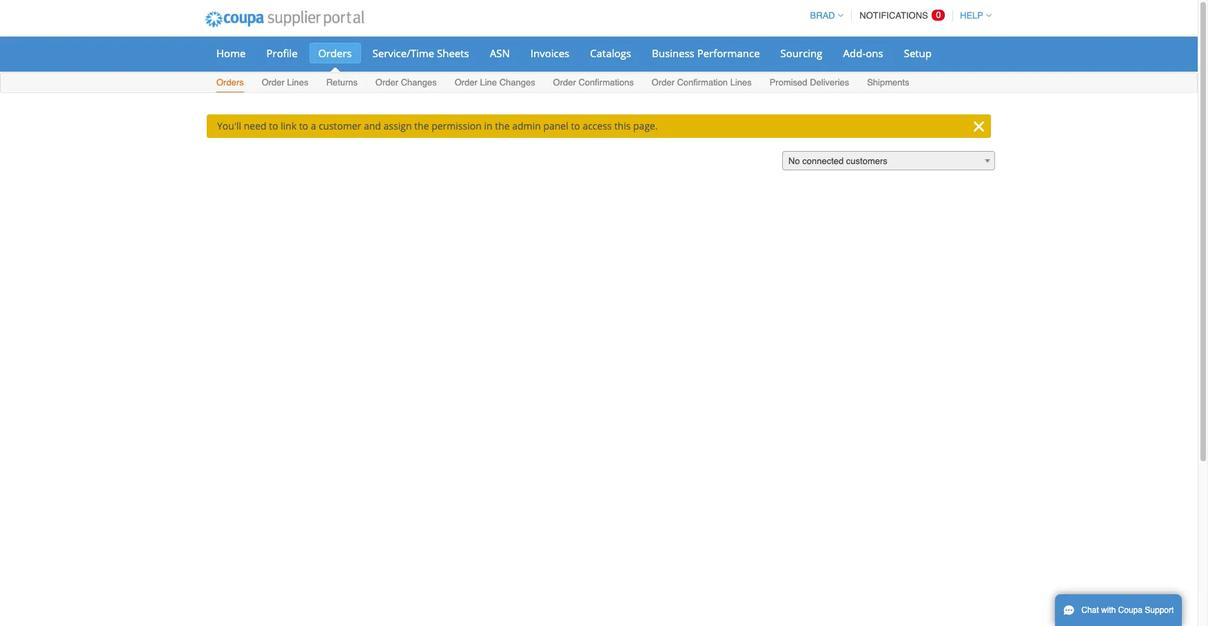 Task type: locate. For each thing, give the bounding box(es) containing it.
order confirmations
[[553, 77, 634, 88]]

0 horizontal spatial changes
[[401, 77, 437, 88]]

promised
[[770, 77, 808, 88]]

0 horizontal spatial lines
[[287, 77, 309, 88]]

orders
[[318, 46, 352, 60], [217, 77, 244, 88]]

support
[[1146, 605, 1175, 615]]

5 order from the left
[[652, 77, 675, 88]]

No connected customers text field
[[783, 152, 995, 171]]

1 order from the left
[[262, 77, 285, 88]]

0 horizontal spatial to
[[269, 119, 278, 132]]

lines down profile
[[287, 77, 309, 88]]

0 horizontal spatial orders
[[217, 77, 244, 88]]

lines down the performance
[[731, 77, 752, 88]]

order changes
[[376, 77, 437, 88]]

orders down home
[[217, 77, 244, 88]]

0 horizontal spatial the
[[415, 119, 429, 132]]

returns
[[326, 77, 358, 88]]

you'll
[[217, 119, 241, 132]]

order down service/time
[[376, 77, 399, 88]]

1 horizontal spatial changes
[[500, 77, 536, 88]]

setup link
[[896, 43, 941, 63]]

notifications 0
[[860, 10, 942, 21]]

1 lines from the left
[[287, 77, 309, 88]]

business performance link
[[643, 43, 769, 63]]

to left 'link' on the left top of page
[[269, 119, 278, 132]]

notifications
[[860, 10, 929, 21]]

order for order line changes
[[455, 77, 478, 88]]

the right assign
[[415, 119, 429, 132]]

order for order confirmation lines
[[652, 77, 675, 88]]

link
[[281, 119, 297, 132]]

order line changes link
[[454, 74, 536, 92]]

navigation containing notifications 0
[[804, 2, 992, 29]]

4 order from the left
[[553, 77, 576, 88]]

chat
[[1082, 605, 1100, 615]]

2 order from the left
[[376, 77, 399, 88]]

2 the from the left
[[495, 119, 510, 132]]

add-ons link
[[835, 43, 893, 63]]

order down "invoices"
[[553, 77, 576, 88]]

orders link
[[309, 43, 361, 63], [216, 74, 245, 92]]

the right the in
[[495, 119, 510, 132]]

business
[[652, 46, 695, 60]]

changes
[[401, 77, 437, 88], [500, 77, 536, 88]]

a
[[311, 119, 316, 132]]

order
[[262, 77, 285, 88], [376, 77, 399, 88], [455, 77, 478, 88], [553, 77, 576, 88], [652, 77, 675, 88]]

orders link down home
[[216, 74, 245, 92]]

add-
[[844, 46, 866, 60]]

returns link
[[326, 74, 359, 92]]

0 vertical spatial orders
[[318, 46, 352, 60]]

line
[[480, 77, 497, 88]]

shipments
[[868, 77, 910, 88]]

0 vertical spatial orders link
[[309, 43, 361, 63]]

sourcing
[[781, 46, 823, 60]]

2 to from the left
[[299, 119, 308, 132]]

home link
[[208, 43, 255, 63]]

order lines link
[[261, 74, 309, 92]]

order for order confirmations
[[553, 77, 576, 88]]

1 horizontal spatial orders
[[318, 46, 352, 60]]

No connected customers field
[[783, 151, 996, 171]]

1 horizontal spatial orders link
[[309, 43, 361, 63]]

ons
[[866, 46, 884, 60]]

order down business
[[652, 77, 675, 88]]

invoices link
[[522, 43, 579, 63]]

changes down service/time sheets in the left of the page
[[401, 77, 437, 88]]

changes right line
[[500, 77, 536, 88]]

help
[[961, 10, 984, 21]]

navigation
[[804, 2, 992, 29]]

page.
[[634, 119, 658, 132]]

admin
[[513, 119, 541, 132]]

to right panel
[[571, 119, 580, 132]]

orders up returns
[[318, 46, 352, 60]]

shipments link
[[867, 74, 911, 92]]

connected
[[803, 156, 844, 166]]

3 order from the left
[[455, 77, 478, 88]]

the
[[415, 119, 429, 132], [495, 119, 510, 132]]

service/time
[[373, 46, 435, 60]]

service/time sheets
[[373, 46, 469, 60]]

brad link
[[804, 10, 844, 21]]

to left "a"
[[299, 119, 308, 132]]

1 horizontal spatial lines
[[731, 77, 752, 88]]

lines
[[287, 77, 309, 88], [731, 77, 752, 88]]

order down profile
[[262, 77, 285, 88]]

2 horizontal spatial to
[[571, 119, 580, 132]]

0 horizontal spatial orders link
[[216, 74, 245, 92]]

1 vertical spatial orders
[[217, 77, 244, 88]]

to
[[269, 119, 278, 132], [299, 119, 308, 132], [571, 119, 580, 132]]

assign
[[384, 119, 412, 132]]

order left line
[[455, 77, 478, 88]]

and
[[364, 119, 381, 132]]

1 horizontal spatial the
[[495, 119, 510, 132]]

catalogs
[[590, 46, 632, 60]]

orders link up returns
[[309, 43, 361, 63]]

access
[[583, 119, 612, 132]]

promised deliveries
[[770, 77, 850, 88]]

order for order lines
[[262, 77, 285, 88]]

asn
[[490, 46, 510, 60]]

home
[[217, 46, 246, 60]]

1 horizontal spatial to
[[299, 119, 308, 132]]

setup
[[904, 46, 932, 60]]



Task type: vqa. For each thing, say whether or not it's contained in the screenshot.
the leftmost 'Coupa Supplier Portal' image
no



Task type: describe. For each thing, give the bounding box(es) containing it.
sheets
[[437, 46, 469, 60]]

1 the from the left
[[415, 119, 429, 132]]

1 vertical spatial orders link
[[216, 74, 245, 92]]

order confirmation lines link
[[651, 74, 753, 92]]

order line changes
[[455, 77, 536, 88]]

order lines
[[262, 77, 309, 88]]

add-ons
[[844, 46, 884, 60]]

business performance
[[652, 46, 760, 60]]

1 changes from the left
[[401, 77, 437, 88]]

order for order changes
[[376, 77, 399, 88]]

customers
[[847, 156, 888, 166]]

this
[[615, 119, 631, 132]]

catalogs link
[[581, 43, 641, 63]]

confirmations
[[579, 77, 634, 88]]

customer
[[319, 119, 362, 132]]

coupa
[[1119, 605, 1143, 615]]

sourcing link
[[772, 43, 832, 63]]

invoices
[[531, 46, 570, 60]]

permission
[[432, 119, 482, 132]]

panel
[[544, 119, 569, 132]]

performance
[[698, 46, 760, 60]]

chat with coupa support button
[[1056, 594, 1183, 626]]

in
[[484, 119, 493, 132]]

with
[[1102, 605, 1117, 615]]

need
[[244, 119, 267, 132]]

deliveries
[[810, 77, 850, 88]]

order changes link
[[375, 74, 438, 92]]

no connected customers
[[789, 156, 888, 166]]

coupa supplier portal image
[[196, 2, 374, 37]]

order confirmation lines
[[652, 77, 752, 88]]

0
[[937, 10, 942, 20]]

promised deliveries link
[[769, 74, 850, 92]]

profile link
[[258, 43, 307, 63]]

confirmation
[[677, 77, 728, 88]]

profile
[[267, 46, 298, 60]]

asn link
[[481, 43, 519, 63]]

1 to from the left
[[269, 119, 278, 132]]

2 lines from the left
[[731, 77, 752, 88]]

2 changes from the left
[[500, 77, 536, 88]]

service/time sheets link
[[364, 43, 478, 63]]

3 to from the left
[[571, 119, 580, 132]]

no
[[789, 156, 800, 166]]

you'll need to link to a customer and assign the permission in the admin panel to access this page.
[[217, 119, 658, 132]]

order confirmations link
[[553, 74, 635, 92]]

help link
[[954, 10, 992, 21]]

brad
[[811, 10, 836, 21]]

chat with coupa support
[[1082, 605, 1175, 615]]



